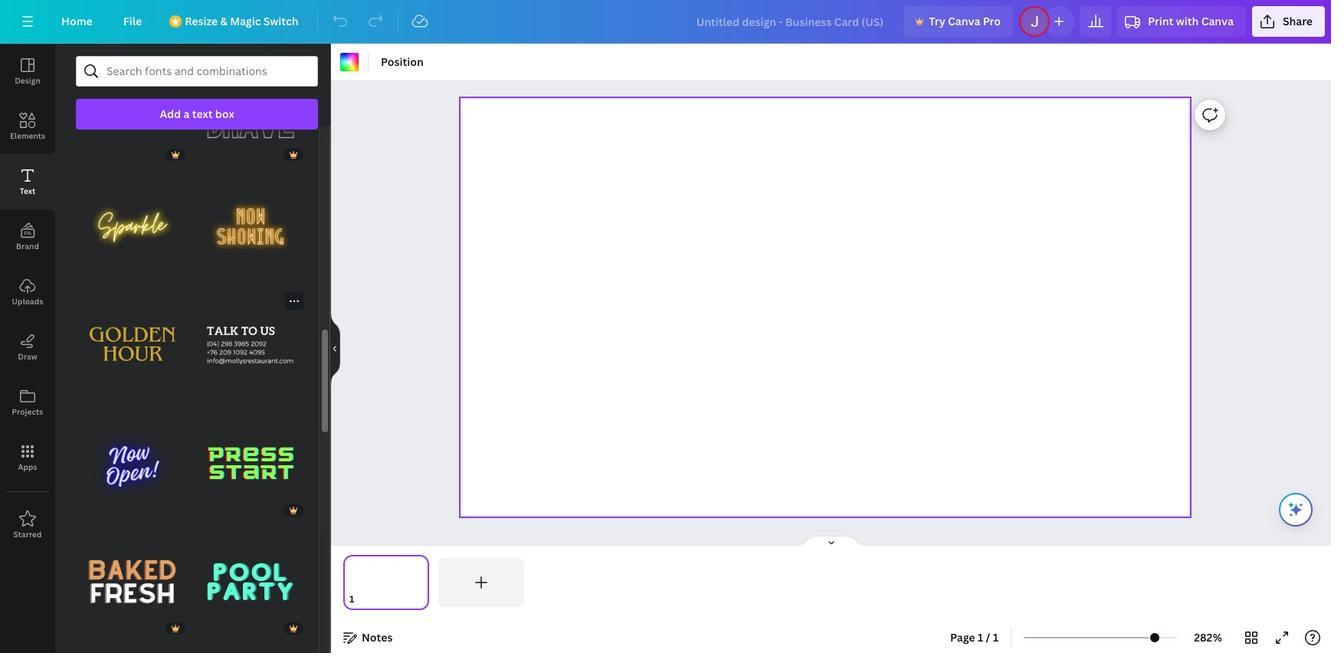 Task type: vqa. For each thing, say whether or not it's contained in the screenshot.
leftmost 1
yes



Task type: locate. For each thing, give the bounding box(es) containing it.
notes button
[[337, 626, 399, 650]]

switch
[[264, 14, 299, 28]]

try canva pro
[[929, 14, 1001, 28]]

0 horizontal spatial canva
[[948, 14, 981, 28]]

page
[[951, 630, 976, 645]]

canva right with
[[1202, 14, 1234, 28]]

print with canva button
[[1118, 6, 1247, 37]]

282%
[[1195, 630, 1223, 645]]

/
[[986, 630, 991, 645]]

print
[[1148, 14, 1174, 28]]

main menu bar
[[0, 0, 1332, 44]]

2 canva from the left
[[1202, 14, 1234, 28]]

Search fonts and combinations search field
[[107, 57, 287, 86]]

1 horizontal spatial 1
[[993, 630, 999, 645]]

add
[[160, 107, 181, 121]]

with
[[1177, 14, 1199, 28]]

share button
[[1253, 6, 1326, 37]]

text button
[[0, 154, 55, 209]]

resize & magic switch button
[[160, 6, 311, 37]]

Page title text field
[[361, 592, 367, 607]]

1 right /
[[993, 630, 999, 645]]

1
[[978, 630, 984, 645], [993, 630, 999, 645]]

brand
[[16, 241, 39, 251]]

try
[[929, 14, 946, 28]]

projects
[[12, 406, 43, 417]]

1 left /
[[978, 630, 984, 645]]

a
[[184, 107, 190, 121]]

text
[[192, 107, 213, 121]]

text
[[20, 186, 36, 196]]

position button
[[375, 50, 430, 74]]

group
[[76, 52, 188, 164], [194, 52, 307, 164], [76, 161, 188, 283], [194, 161, 307, 283], [194, 289, 307, 401], [194, 407, 307, 520], [194, 517, 307, 638], [76, 526, 188, 638], [167, 635, 185, 653], [285, 635, 304, 653]]

file
[[123, 14, 142, 28]]

position
[[381, 54, 424, 69]]

282% button
[[1184, 626, 1234, 650]]

print with canva
[[1148, 14, 1234, 28]]

canva right try
[[948, 14, 981, 28]]

elements button
[[0, 99, 55, 154]]

canva assistant image
[[1287, 501, 1306, 519]]

uploads
[[12, 296, 43, 307]]

elements
[[10, 130, 45, 141]]

try canva pro button
[[904, 6, 1014, 37]]

1 canva from the left
[[948, 14, 981, 28]]

1 horizontal spatial canva
[[1202, 14, 1234, 28]]

0 horizontal spatial 1
[[978, 630, 984, 645]]

canva
[[948, 14, 981, 28], [1202, 14, 1234, 28]]

resize & magic switch
[[185, 14, 299, 28]]



Task type: describe. For each thing, give the bounding box(es) containing it.
design
[[15, 75, 41, 86]]

pro
[[983, 14, 1001, 28]]

share
[[1283, 14, 1313, 28]]

draw
[[18, 351, 37, 362]]

design button
[[0, 44, 55, 99]]

resize
[[185, 14, 218, 28]]

&
[[220, 14, 228, 28]]

starred button
[[0, 498, 55, 553]]

1 1 from the left
[[978, 630, 984, 645]]

apps
[[18, 462, 37, 472]]

draw button
[[0, 320, 55, 375]]

notes
[[362, 630, 393, 645]]

add a text box
[[160, 107, 234, 121]]

apps button
[[0, 430, 55, 485]]

#ffffff image
[[340, 53, 359, 71]]

page 1 / 1
[[951, 630, 999, 645]]

magic
[[230, 14, 261, 28]]

page 1 image
[[343, 558, 429, 607]]

starred
[[13, 529, 42, 540]]

Design title text field
[[684, 6, 898, 37]]

box
[[215, 107, 234, 121]]

file button
[[111, 6, 154, 37]]

brand button
[[0, 209, 55, 264]]

canva inside dropdown button
[[1202, 14, 1234, 28]]

home
[[61, 14, 93, 28]]

side panel tab list
[[0, 44, 55, 553]]

2 1 from the left
[[993, 630, 999, 645]]

hide pages image
[[795, 535, 868, 547]]

hide image
[[330, 312, 340, 385]]

home link
[[49, 6, 105, 37]]

add a text box button
[[76, 99, 318, 130]]

canva inside button
[[948, 14, 981, 28]]

projects button
[[0, 375, 55, 430]]

uploads button
[[0, 264, 55, 320]]



